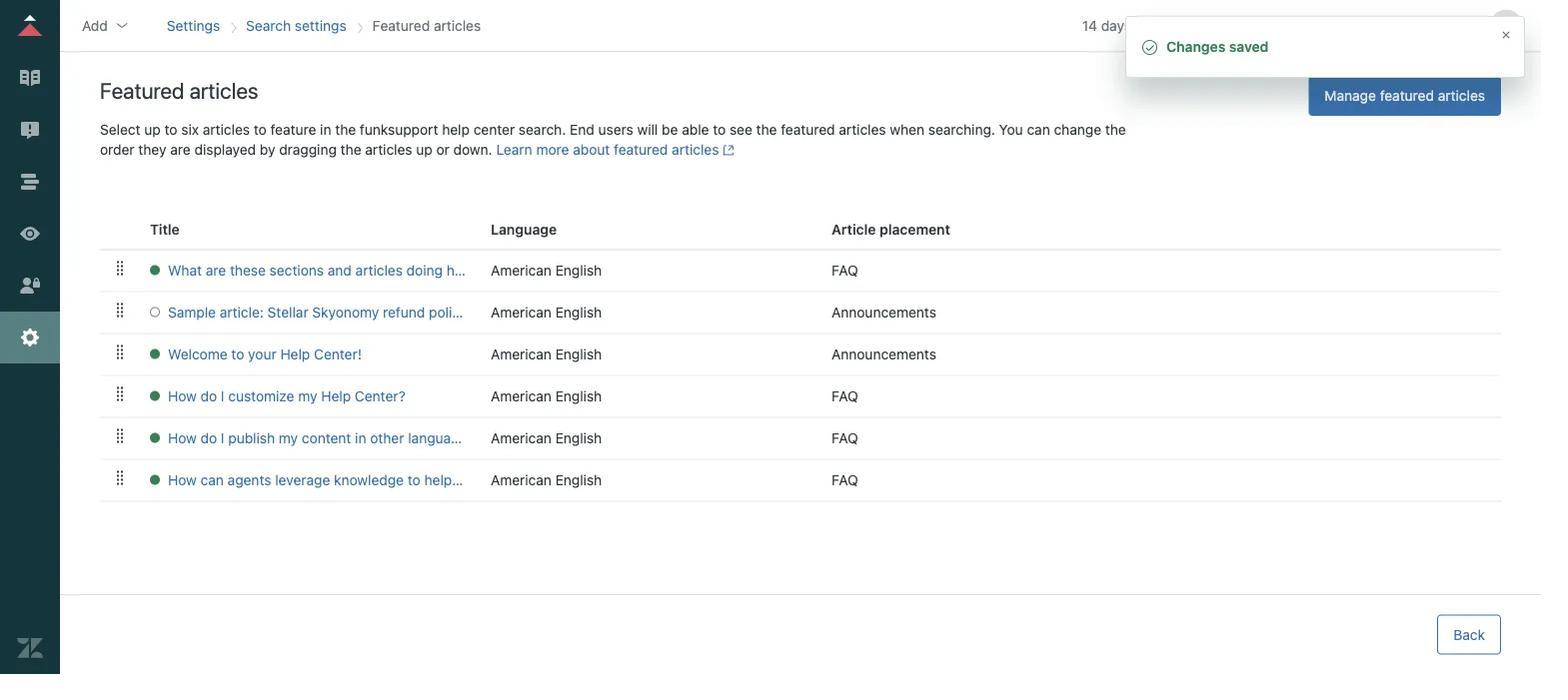 Task type: vqa. For each thing, say whether or not it's contained in the screenshot.
leftmost Featured
yes



Task type: describe. For each thing, give the bounding box(es) containing it.
my for help
[[298, 388, 317, 404]]

how for how do i publish my content in other languages?
[[168, 430, 197, 446]]

left
[[1136, 17, 1157, 33]]

end
[[570, 121, 595, 138]]

search settings link
[[246, 17, 347, 33]]

american english for how do i customize my help center?
[[491, 388, 602, 404]]

you
[[1000, 121, 1024, 138]]

my for content
[[279, 430, 298, 446]]

center
[[1360, 17, 1404, 33]]

english for how do i customize my help center?
[[556, 388, 602, 404]]

displayed
[[194, 141, 256, 158]]

to right knowledge
[[408, 472, 421, 488]]

american for how do i customize my help center?
[[491, 388, 552, 404]]

14
[[1083, 17, 1098, 33]]

other
[[370, 430, 404, 446]]

how do i publish my content in other languages?
[[168, 430, 482, 446]]

manage
[[1325, 87, 1377, 104]]

1 vertical spatial are
[[206, 262, 226, 278]]

users
[[598, 121, 634, 138]]

policies
[[429, 304, 478, 320]]

announcements list item for sample article: stellar skyonomy refund policies
[[832, 302, 937, 322]]

american english for how can agents leverage knowledge to help customers?
[[491, 472, 602, 488]]

add
[[82, 17, 108, 33]]

here?
[[447, 262, 483, 278]]

help center
[[1327, 17, 1404, 33]]

1 vertical spatial featured
[[100, 77, 184, 103]]

sample
[[168, 304, 216, 320]]

dragging
[[279, 141, 337, 158]]

2 faq from the top
[[832, 388, 859, 404]]

faq list item for here?
[[832, 260, 859, 280]]

are inside select up to six articles to feature in the funksupport help center search. end users will be able to see the featured articles when searching. you can change the order they are displayed by dragging the articles up or down.
[[170, 141, 191, 158]]

center?
[[355, 388, 406, 404]]

order
[[100, 141, 135, 158]]

leverage
[[275, 472, 330, 488]]

how do i publish my content in other languages? link
[[150, 428, 482, 448]]

settings
[[167, 17, 220, 33]]

zendesk image
[[17, 636, 43, 662]]

more
[[536, 141, 569, 158]]

be
[[662, 121, 678, 138]]

manage articles image
[[17, 65, 43, 91]]

american for how do i publish my content in other languages?
[[491, 430, 552, 446]]

select
[[100, 121, 141, 138]]

add button
[[76, 10, 136, 40]]

funksupport
[[360, 121, 438, 138]]

welcome to your help center!
[[168, 346, 362, 362]]

or
[[437, 141, 450, 158]]

faq for here?
[[832, 262, 859, 278]]

the up dragging
[[335, 121, 356, 138]]

american for how can agents leverage knowledge to help customers?
[[491, 472, 552, 488]]

buy
[[1208, 17, 1232, 33]]

learn
[[496, 141, 533, 158]]

article placement
[[832, 221, 951, 237]]

do for publish
[[201, 430, 217, 446]]

announcements for sample article: stellar skyonomy refund policies
[[832, 304, 937, 320]]

do for customize
[[201, 388, 217, 404]]

customers?
[[456, 472, 531, 488]]

article
[[832, 221, 876, 237]]

by
[[260, 141, 275, 158]]

0 vertical spatial up
[[144, 121, 161, 138]]

article:
[[220, 304, 264, 320]]

settings
[[295, 17, 347, 33]]

in inside "link"
[[355, 430, 366, 446]]

they
[[138, 141, 167, 158]]

how do i customize my help center?
[[168, 388, 406, 404]]

content
[[302, 430, 351, 446]]

sample article: stellar skyonomy refund policies
[[168, 304, 478, 320]]

help center button
[[1293, 10, 1410, 40]]

what are these sections and articles doing here?
[[168, 262, 483, 278]]

arrange content image
[[17, 169, 43, 195]]

placement
[[880, 221, 951, 237]]

to left six
[[165, 121, 178, 138]]

1 horizontal spatial up
[[416, 141, 433, 158]]

change
[[1054, 121, 1102, 138]]

how for how can agents leverage knowledge to help customers?
[[168, 472, 197, 488]]

knowledge
[[334, 472, 404, 488]]

to up by at the top left of page
[[254, 121, 267, 138]]

to left the your
[[231, 346, 244, 362]]

can inside select up to six articles to feature in the funksupport help center search. end users will be able to see the featured articles when searching. you can change the order they are displayed by dragging the articles up or down.
[[1027, 121, 1051, 138]]

what
[[168, 262, 202, 278]]

languages?
[[408, 430, 482, 446]]

articles inside button
[[1439, 87, 1486, 104]]

settings image
[[17, 325, 43, 351]]

customize
[[228, 388, 294, 404]]

sections
[[270, 262, 324, 278]]

14 days left in trial. buy now
[[1083, 17, 1263, 33]]

these
[[230, 262, 266, 278]]

title
[[150, 221, 180, 237]]

settings link
[[167, 17, 220, 33]]

see
[[730, 121, 753, 138]]

learn more about featured articles link
[[496, 141, 735, 158]]



Task type: locate. For each thing, give the bounding box(es) containing it.
help up or
[[442, 121, 470, 138]]

1 announcements from the top
[[832, 304, 937, 320]]

your
[[248, 346, 277, 362]]

search settings
[[246, 17, 347, 33]]

help left center
[[1327, 17, 1356, 33]]

1 do from the top
[[201, 388, 217, 404]]

the
[[335, 121, 356, 138], [757, 121, 777, 138], [1106, 121, 1127, 138], [341, 141, 362, 158]]

american english for sample article: stellar skyonomy refund policies
[[491, 304, 602, 320]]

user permissions image
[[17, 273, 43, 299]]

american english for what are these sections and articles doing here?
[[491, 262, 602, 278]]

welcome to your help center! link
[[150, 344, 467, 364]]

1 horizontal spatial help
[[321, 388, 351, 404]]

2 announcements from the top
[[832, 346, 937, 362]]

2 how from the top
[[168, 430, 197, 446]]

2 vertical spatial help
[[321, 388, 351, 404]]

now
[[1236, 17, 1263, 33]]

manage featured articles button
[[1309, 76, 1502, 116]]

featured right the manage
[[1381, 87, 1435, 104]]

how inside how do i customize my help center? link
[[168, 388, 197, 404]]

how can agents leverage knowledge to help customers?
[[168, 472, 531, 488]]

american english for welcome to your help center!
[[491, 346, 602, 362]]

(opens in a new tab) image
[[719, 144, 735, 156]]

featured
[[1381, 87, 1435, 104], [781, 121, 835, 138], [614, 141, 668, 158]]

about
[[573, 141, 610, 158]]

back
[[1454, 627, 1486, 643]]

how
[[168, 388, 197, 404], [168, 430, 197, 446], [168, 472, 197, 488]]

featured right see
[[781, 121, 835, 138]]

can left the agents
[[201, 472, 224, 488]]

4 english from the top
[[556, 388, 602, 404]]

select up to six articles to feature in the funksupport help center search. end users will be able to see the featured articles when searching. you can change the order they are displayed by dragging the articles up or down.
[[100, 121, 1127, 158]]

trial.
[[1176, 17, 1204, 33]]

english for sample article: stellar skyonomy refund policies
[[556, 304, 602, 320]]

2 faq list item from the top
[[832, 386, 859, 406]]

5 american english from the top
[[491, 430, 602, 446]]

publish
[[228, 430, 275, 446]]

featured down the 'will'
[[614, 141, 668, 158]]

0 vertical spatial featured
[[373, 17, 430, 33]]

0 vertical spatial my
[[298, 388, 317, 404]]

help inside select up to six articles to feature in the funksupport help center search. end users will be able to see the featured articles when searching. you can change the order they are displayed by dragging the articles up or down.
[[442, 121, 470, 138]]

manage featured articles
[[1325, 87, 1486, 104]]

featured articles
[[373, 17, 481, 33], [100, 77, 258, 103]]

6 american from the top
[[491, 472, 552, 488]]

back button
[[1438, 615, 1502, 655]]

0 vertical spatial are
[[170, 141, 191, 158]]

0 horizontal spatial can
[[201, 472, 224, 488]]

up left or
[[416, 141, 433, 158]]

american english for how do i publish my content in other languages?
[[491, 430, 602, 446]]

announcements list item
[[832, 302, 937, 322], [832, 344, 937, 364]]

1 vertical spatial how
[[168, 430, 197, 446]]

2 vertical spatial in
[[355, 430, 366, 446]]

2 american english from the top
[[491, 304, 602, 320]]

help inside button
[[1327, 17, 1356, 33]]

2 horizontal spatial in
[[1160, 17, 1172, 33]]

american
[[491, 262, 552, 278], [491, 304, 552, 320], [491, 346, 552, 362], [491, 388, 552, 404], [491, 430, 552, 446], [491, 472, 552, 488]]

skyonomy
[[312, 304, 379, 320]]

and
[[328, 262, 352, 278]]

0 horizontal spatial featured
[[614, 141, 668, 158]]

english
[[556, 262, 602, 278], [556, 304, 602, 320], [556, 346, 602, 362], [556, 388, 602, 404], [556, 430, 602, 446], [556, 472, 602, 488]]

feature
[[271, 121, 316, 138]]

announcements list item for welcome to your help center!
[[832, 344, 937, 364]]

in right left
[[1160, 17, 1172, 33]]

how can agents leverage knowledge to help customers? link
[[150, 470, 531, 490]]

2 announcements list item from the top
[[832, 344, 937, 364]]

0 vertical spatial announcements list item
[[832, 302, 937, 322]]

the right see
[[757, 121, 777, 138]]

faq list item for other
[[832, 428, 859, 448]]

my
[[298, 388, 317, 404], [279, 430, 298, 446]]

in
[[1160, 17, 1172, 33], [320, 121, 331, 138], [355, 430, 366, 446]]

featured up select
[[100, 77, 184, 103]]

1 horizontal spatial can
[[1027, 121, 1051, 138]]

what are these sections and articles doing here? link
[[150, 260, 483, 280]]

sample article: stellar skyonomy refund policies link
[[150, 302, 478, 322]]

1 faq from the top
[[832, 262, 859, 278]]

6 american english from the top
[[491, 472, 602, 488]]

1 vertical spatial up
[[416, 141, 433, 158]]

announcements
[[832, 304, 937, 320], [832, 346, 937, 362]]

0 horizontal spatial help
[[280, 346, 310, 362]]

0 vertical spatial do
[[201, 388, 217, 404]]

to
[[165, 121, 178, 138], [254, 121, 267, 138], [713, 121, 726, 138], [231, 346, 244, 362], [408, 472, 421, 488]]

help down languages?
[[425, 472, 452, 488]]

the right dragging
[[341, 141, 362, 158]]

can right you
[[1027, 121, 1051, 138]]

how for how do i customize my help center?
[[168, 388, 197, 404]]

in inside select up to six articles to feature in the funksupport help center search. end users will be able to see the featured articles when searching. you can change the order they are displayed by dragging the articles up or down.
[[320, 121, 331, 138]]

1 horizontal spatial in
[[355, 430, 366, 446]]

0 horizontal spatial in
[[320, 121, 331, 138]]

faq for other
[[832, 430, 859, 446]]

announcements for welcome to your help center!
[[832, 346, 937, 362]]

2 horizontal spatial featured
[[1381, 87, 1435, 104]]

1 how from the top
[[168, 388, 197, 404]]

4 american from the top
[[491, 388, 552, 404]]

1 horizontal spatial featured
[[373, 17, 430, 33]]

i
[[221, 388, 225, 404], [221, 430, 225, 446]]

will
[[637, 121, 658, 138]]

2 english from the top
[[556, 304, 602, 320]]

i inside "link"
[[221, 430, 225, 446]]

0 vertical spatial how
[[168, 388, 197, 404]]

navigation
[[163, 10, 485, 40]]

4 faq list item from the top
[[832, 470, 859, 490]]

1 i from the top
[[221, 388, 225, 404]]

up up they
[[144, 121, 161, 138]]

1 american english from the top
[[491, 262, 602, 278]]

faq
[[832, 262, 859, 278], [832, 388, 859, 404], [832, 430, 859, 446], [832, 472, 859, 488]]

help down center!
[[321, 388, 351, 404]]

featured inside button
[[1381, 87, 1435, 104]]

1 vertical spatial announcements list item
[[832, 344, 937, 364]]

2 do from the top
[[201, 430, 217, 446]]

faq list item for customers?
[[832, 470, 859, 490]]

1 announcements list item from the top
[[832, 302, 937, 322]]

3 how from the top
[[168, 472, 197, 488]]

how do i customize my help center? link
[[150, 386, 467, 406]]

1 vertical spatial i
[[221, 430, 225, 446]]

english for how do i publish my content in other languages?
[[556, 430, 602, 446]]

my down welcome to your help center! link
[[298, 388, 317, 404]]

in up dragging
[[320, 121, 331, 138]]

faq list item
[[832, 260, 859, 280], [832, 386, 859, 406], [832, 428, 859, 448], [832, 470, 859, 490]]

center
[[474, 121, 515, 138]]

articles
[[434, 17, 481, 33], [189, 77, 258, 103], [1439, 87, 1486, 104], [203, 121, 250, 138], [839, 121, 887, 138], [365, 141, 413, 158], [672, 141, 719, 158], [356, 262, 403, 278]]

0 horizontal spatial featured articles
[[100, 77, 258, 103]]

my right publish
[[279, 430, 298, 446]]

to left see
[[713, 121, 726, 138]]

0 vertical spatial announcements
[[832, 304, 937, 320]]

american for sample article: stellar skyonomy refund policies
[[491, 304, 552, 320]]

search
[[246, 17, 291, 33]]

2 american from the top
[[491, 304, 552, 320]]

how left publish
[[168, 430, 197, 446]]

0 vertical spatial featured articles
[[373, 17, 481, 33]]

help
[[1327, 17, 1356, 33], [280, 346, 310, 362], [321, 388, 351, 404]]

featured right settings
[[373, 17, 430, 33]]

doing
[[407, 262, 443, 278]]

searching.
[[929, 121, 996, 138]]

american for what are these sections and articles doing here?
[[491, 262, 552, 278]]

1 horizontal spatial featured
[[781, 121, 835, 138]]

days
[[1102, 17, 1132, 33]]

1 horizontal spatial featured articles
[[373, 17, 481, 33]]

are right what
[[206, 262, 226, 278]]

i left publish
[[221, 430, 225, 446]]

customize design image
[[17, 221, 43, 247]]

6 english from the top
[[556, 472, 602, 488]]

0 vertical spatial i
[[221, 388, 225, 404]]

language
[[491, 221, 557, 237]]

0 vertical spatial help
[[442, 121, 470, 138]]

close image
[[1501, 29, 1513, 41], [1501, 29, 1513, 41]]

up
[[144, 121, 161, 138], [416, 141, 433, 158]]

featured
[[373, 17, 430, 33], [100, 77, 184, 103]]

1 faq list item from the top
[[832, 260, 859, 280]]

able
[[682, 121, 709, 138]]

in left "other" on the left bottom of page
[[355, 430, 366, 446]]

faq for customers?
[[832, 472, 859, 488]]

i for publish
[[221, 430, 225, 446]]

1 american from the top
[[491, 262, 552, 278]]

1 english from the top
[[556, 262, 602, 278]]

moderate content image
[[17, 117, 43, 143]]

1 vertical spatial my
[[279, 430, 298, 446]]

1 vertical spatial in
[[320, 121, 331, 138]]

0 horizontal spatial are
[[170, 141, 191, 158]]

are down six
[[170, 141, 191, 158]]

4 american english from the top
[[491, 388, 602, 404]]

5 english from the top
[[556, 430, 602, 446]]

english for welcome to your help center!
[[556, 346, 602, 362]]

english for what are these sections and articles doing here?
[[556, 262, 602, 278]]

3 faq list item from the top
[[832, 428, 859, 448]]

0 horizontal spatial up
[[144, 121, 161, 138]]

3 english from the top
[[556, 346, 602, 362]]

refund
[[383, 304, 425, 320]]

3 american from the top
[[491, 346, 552, 362]]

do
[[201, 388, 217, 404], [201, 430, 217, 446]]

i for customize
[[221, 388, 225, 404]]

how left the agents
[[168, 472, 197, 488]]

are
[[170, 141, 191, 158], [206, 262, 226, 278]]

1 vertical spatial featured articles
[[100, 77, 258, 103]]

learn more about featured articles
[[496, 141, 719, 158]]

six
[[181, 121, 199, 138]]

do inside "link"
[[201, 430, 217, 446]]

0 horizontal spatial featured
[[100, 77, 184, 103]]

center!
[[314, 346, 362, 362]]

when
[[890, 121, 925, 138]]

do down welcome
[[201, 388, 217, 404]]

1 vertical spatial help
[[425, 472, 452, 488]]

2 i from the top
[[221, 430, 225, 446]]

0 vertical spatial featured
[[1381, 87, 1435, 104]]

navigation containing settings
[[163, 10, 485, 40]]

2 vertical spatial how
[[168, 472, 197, 488]]

0 vertical spatial in
[[1160, 17, 1172, 33]]

1 vertical spatial featured
[[781, 121, 835, 138]]

i left customize
[[221, 388, 225, 404]]

changes saved
[[1167, 38, 1269, 55], [1167, 38, 1269, 55]]

saved
[[1230, 38, 1269, 55], [1230, 38, 1269, 55]]

5 american from the top
[[491, 430, 552, 446]]

how down welcome
[[168, 388, 197, 404]]

3 faq from the top
[[832, 430, 859, 446]]

2 vertical spatial featured
[[614, 141, 668, 158]]

search.
[[519, 121, 566, 138]]

my inside "link"
[[279, 430, 298, 446]]

3 american english from the top
[[491, 346, 602, 362]]

agents
[[228, 472, 271, 488]]

the right change on the top
[[1106, 121, 1127, 138]]

1 vertical spatial do
[[201, 430, 217, 446]]

4 faq from the top
[[832, 472, 859, 488]]

down.
[[454, 141, 493, 158]]

0 vertical spatial can
[[1027, 121, 1051, 138]]

help right the your
[[280, 346, 310, 362]]

featured inside select up to six articles to feature in the funksupport help center search. end users will be able to see the featured articles when searching. you can change the order they are displayed by dragging the articles up or down.
[[781, 121, 835, 138]]

2 horizontal spatial help
[[1327, 17, 1356, 33]]

0 vertical spatial help
[[1327, 17, 1356, 33]]

1 vertical spatial help
[[280, 346, 310, 362]]

1 vertical spatial announcements
[[832, 346, 937, 362]]

do left publish
[[201, 430, 217, 446]]

1 vertical spatial can
[[201, 472, 224, 488]]

american for welcome to your help center!
[[491, 346, 552, 362]]

1 horizontal spatial are
[[206, 262, 226, 278]]

changes saved status
[[1126, 16, 1526, 78], [1126, 16, 1526, 78]]

welcome
[[168, 346, 228, 362]]

how inside 'how can agents leverage knowledge to help customers?' link
[[168, 472, 197, 488]]

english for how can agents leverage knowledge to help customers?
[[556, 472, 602, 488]]

stellar
[[268, 304, 309, 320]]

how inside "link"
[[168, 430, 197, 446]]

help
[[442, 121, 470, 138], [425, 472, 452, 488]]

featured articles inside navigation
[[373, 17, 481, 33]]



